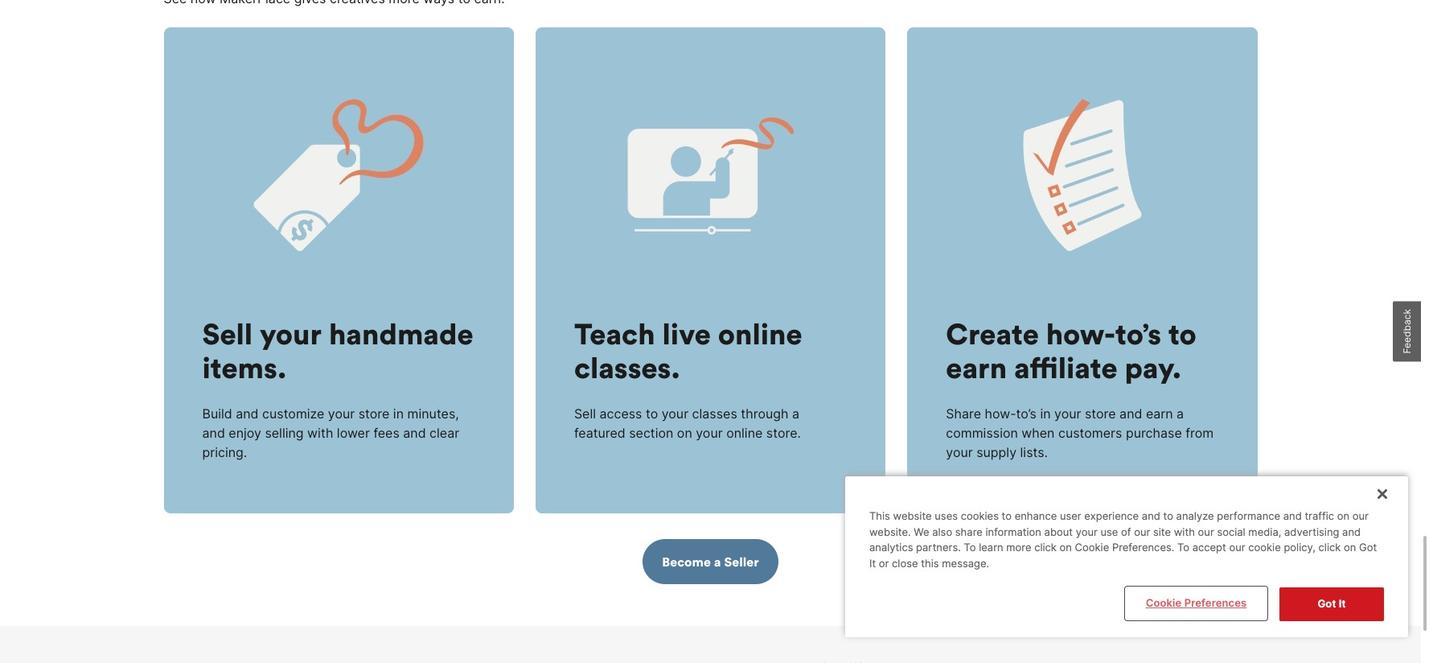 Task type: describe. For each thing, give the bounding box(es) containing it.
information
[[986, 525, 1042, 538]]

access
[[600, 406, 642, 422]]

earn inside share how-to's in your store and earn a commission when customers purchase from your supply lists.
[[1147, 406, 1174, 422]]

got it
[[1318, 597, 1347, 610]]

or
[[879, 557, 889, 570]]

handmade
[[329, 315, 474, 352]]

got it button
[[1280, 588, 1385, 621]]

analyze
[[1177, 510, 1215, 522]]

2 click from the left
[[1319, 541, 1342, 554]]

about
[[1045, 525, 1073, 538]]

cookie preferences
[[1146, 597, 1247, 609]]

user
[[1061, 510, 1082, 522]]

become
[[662, 554, 711, 570]]

accept
[[1193, 541, 1227, 554]]

through a
[[741, 406, 800, 422]]

and inside share how-to's in your store and earn a commission when customers purchase from your supply lists.
[[1120, 406, 1143, 422]]

in inside 'build and customize your store in minutes, and enjoy selling with lower fees and clear pricing.'
[[393, 406, 404, 422]]

become a seller button
[[643, 539, 779, 584]]

more
[[1007, 541, 1032, 554]]

1 to from the left
[[964, 541, 976, 554]]

cookie inside this website uses cookies to enhance user experience and to analyze performance and traffic on our website. we also share information about your use of our site with our social media, advertising and analytics partners. to learn more click on cookie preferences. to accept our cookie policy, click on got it or close this message.
[[1075, 541, 1110, 554]]

customers
[[1059, 425, 1123, 441]]

also
[[933, 525, 953, 538]]

traffic
[[1305, 510, 1335, 522]]

build
[[202, 406, 232, 422]]

sell your handmade items.
[[202, 315, 474, 386]]

it inside this website uses cookies to enhance user experience and to analyze performance and traffic on our website. we also share information about your use of our site with our social media, advertising and analytics partners. to learn more click on cookie preferences. to accept our cookie policy, click on got it or close this message.
[[870, 557, 876, 570]]

a inside button
[[714, 554, 721, 570]]

section
[[629, 425, 674, 441]]

share
[[956, 525, 983, 538]]

use
[[1101, 525, 1119, 538]]

build and customize your store in minutes, and enjoy selling with lower fees and clear pricing.
[[202, 406, 460, 460]]

classes
[[693, 406, 738, 422]]

advertising
[[1285, 525, 1340, 538]]

customize
[[262, 406, 325, 422]]

and up site
[[1142, 510, 1161, 522]]

create
[[947, 315, 1039, 352]]

selling
[[265, 425, 304, 441]]

earn inside create how-to's to earn affiliate pay.
[[947, 349, 1008, 386]]

enhance
[[1015, 510, 1058, 522]]

commission when
[[947, 425, 1055, 441]]

our down social
[[1230, 541, 1246, 554]]

enjoy
[[229, 425, 261, 441]]

performance
[[1218, 510, 1281, 522]]

on right policy,
[[1345, 541, 1357, 554]]

share
[[947, 406, 982, 422]]

and up advertising
[[1284, 510, 1303, 522]]

this
[[921, 557, 940, 570]]

seller
[[725, 554, 759, 570]]

site
[[1154, 525, 1172, 538]]

store.
[[767, 425, 801, 441]]

on right 'traffic'
[[1338, 510, 1350, 522]]

partners.
[[917, 541, 961, 554]]

analytics
[[870, 541, 914, 554]]

fees
[[374, 425, 400, 441]]

clear
[[430, 425, 460, 441]]

on down the about
[[1060, 541, 1073, 554]]

online inside the teach live online classes.
[[718, 315, 803, 352]]

cookie inside button
[[1146, 597, 1182, 609]]

got inside this website uses cookies to enhance user experience and to analyze performance and traffic on our website. we also share information about your use of our site with our social media, advertising and analytics partners. to learn more click on cookie preferences. to accept our cookie policy, click on got it or close this message.
[[1360, 541, 1378, 554]]

items.
[[202, 349, 287, 386]]

store inside share how-to's in your store and earn a commission when customers purchase from your supply lists.
[[1085, 406, 1117, 422]]

supply
[[977, 444, 1017, 460]]

classes.
[[574, 349, 681, 386]]

your up customers
[[1055, 406, 1082, 422]]

cookie
[[1249, 541, 1282, 554]]

in inside share how-to's in your store and earn a commission when customers purchase from your supply lists.
[[1041, 406, 1051, 422]]

learn
[[979, 541, 1004, 554]]

preferences.
[[1113, 541, 1175, 554]]



Task type: vqa. For each thing, say whether or not it's contained in the screenshot.
Frames related to Classes & Events
no



Task type: locate. For each thing, give the bounding box(es) containing it.
website.
[[870, 525, 911, 538]]

lower
[[337, 425, 370, 441]]

become a seller
[[662, 554, 759, 570]]

2 in from the left
[[1041, 406, 1051, 422]]

pay.
[[1125, 349, 1182, 386]]

0 horizontal spatial to's
[[1017, 406, 1037, 422]]

click down advertising
[[1319, 541, 1342, 554]]

your down user
[[1076, 525, 1098, 538]]

0 horizontal spatial got
[[1318, 597, 1337, 610]]

our right 'traffic'
[[1353, 510, 1369, 522]]

0 horizontal spatial how-
[[985, 406, 1017, 422]]

1 vertical spatial cookie
[[1146, 597, 1182, 609]]

your left supply
[[947, 444, 973, 460]]

in
[[393, 406, 404, 422], [1041, 406, 1051, 422]]

0 vertical spatial online
[[718, 315, 803, 352]]

got inside button
[[1318, 597, 1337, 610]]

message.
[[942, 557, 990, 570]]

1 horizontal spatial sell
[[574, 406, 596, 422]]

to
[[1169, 315, 1197, 352], [646, 406, 658, 422], [1002, 510, 1012, 522], [1164, 510, 1174, 522]]

on
[[677, 425, 693, 441], [1338, 510, 1350, 522], [1060, 541, 1073, 554], [1345, 541, 1357, 554]]

sell
[[202, 315, 253, 352], [574, 406, 596, 422]]

our up accept
[[1199, 525, 1215, 538]]

online
[[718, 315, 803, 352], [727, 425, 763, 441]]

store
[[359, 406, 390, 422], [1085, 406, 1117, 422]]

0 vertical spatial with
[[307, 425, 333, 441]]

your inside this website uses cookies to enhance user experience and to analyze performance and traffic on our website. we also share information about your use of our site with our social media, advertising and analytics partners. to learn more click on cookie preferences. to accept our cookie policy, click on got it or close this message.
[[1076, 525, 1098, 538]]

to left accept
[[1178, 541, 1190, 554]]

a up purchase
[[1177, 406, 1185, 422]]

online down through a
[[727, 425, 763, 441]]

your up lower
[[328, 406, 355, 422]]

featured
[[574, 425, 626, 441]]

your inside 'sell your handmade items.'
[[260, 315, 322, 352]]

in up "lists."
[[1041, 406, 1051, 422]]

to
[[964, 541, 976, 554], [1178, 541, 1190, 554]]

of
[[1122, 525, 1132, 538]]

close
[[892, 557, 919, 570]]

1 horizontal spatial a
[[1177, 406, 1185, 422]]

cookie left preferences
[[1146, 597, 1182, 609]]

1 vertical spatial with
[[1175, 525, 1196, 538]]

0 horizontal spatial it
[[870, 557, 876, 570]]

store up fees
[[359, 406, 390, 422]]

0 horizontal spatial cookie
[[1075, 541, 1110, 554]]

earn up share
[[947, 349, 1008, 386]]

to down share
[[964, 541, 976, 554]]

store up customers
[[1085, 406, 1117, 422]]

cookie
[[1075, 541, 1110, 554], [1146, 597, 1182, 609]]

affiliate
[[1015, 349, 1118, 386]]

0 vertical spatial a
[[1177, 406, 1185, 422]]

experience
[[1085, 510, 1140, 522]]

to's for to
[[1116, 315, 1162, 352]]

cookie down use
[[1075, 541, 1110, 554]]

a
[[1177, 406, 1185, 422], [714, 554, 721, 570]]

and up enjoy
[[236, 406, 259, 422]]

0 horizontal spatial to
[[964, 541, 976, 554]]

lists.
[[1021, 444, 1048, 460]]

1 vertical spatial how-
[[985, 406, 1017, 422]]

how- inside share how-to's in your store and earn a commission when customers purchase from your supply lists.
[[985, 406, 1017, 422]]

1 horizontal spatial click
[[1319, 541, 1342, 554]]

click
[[1035, 541, 1057, 554], [1319, 541, 1342, 554]]

on inside sell access to your classes through a featured section on your online store.
[[677, 425, 693, 441]]

on right section
[[677, 425, 693, 441]]

0 vertical spatial cookie
[[1075, 541, 1110, 554]]

a left seller
[[714, 554, 721, 570]]

it
[[870, 557, 876, 570], [1340, 597, 1347, 610]]

1 click from the left
[[1035, 541, 1057, 554]]

to inside sell access to your classes through a featured section on your online store.
[[646, 406, 658, 422]]

your up section
[[662, 406, 689, 422]]

0 horizontal spatial click
[[1035, 541, 1057, 554]]

we
[[914, 525, 930, 538]]

our
[[1353, 510, 1369, 522], [1135, 525, 1151, 538], [1199, 525, 1215, 538], [1230, 541, 1246, 554]]

1 horizontal spatial cookie
[[1146, 597, 1182, 609]]

a inside share how-to's in your store and earn a commission when customers purchase from your supply lists.
[[1177, 406, 1185, 422]]

0 vertical spatial earn
[[947, 349, 1008, 386]]

and down minutes,
[[403, 425, 426, 441]]

with
[[307, 425, 333, 441], [1175, 525, 1196, 538]]

1 horizontal spatial to
[[1178, 541, 1190, 554]]

and right advertising
[[1343, 525, 1362, 538]]

teach live online classes.
[[574, 315, 803, 386]]

purchase
[[1126, 425, 1183, 441]]

uses
[[935, 510, 958, 522]]

sell access to your classes through a featured section on your online store.
[[574, 406, 801, 441]]

1 horizontal spatial got
[[1360, 541, 1378, 554]]

earn up purchase
[[1147, 406, 1174, 422]]

got
[[1360, 541, 1378, 554], [1318, 597, 1337, 610]]

it down advertising
[[1340, 597, 1347, 610]]

got up got it button
[[1360, 541, 1378, 554]]

become a seller link
[[643, 539, 779, 584]]

to's
[[1116, 315, 1162, 352], [1017, 406, 1037, 422]]

1 horizontal spatial with
[[1175, 525, 1196, 538]]

0 vertical spatial how-
[[1047, 315, 1116, 352]]

our up preferences.
[[1135, 525, 1151, 538]]

to's inside share how-to's in your store and earn a commission when customers purchase from your supply lists.
[[1017, 406, 1037, 422]]

sell for sell your handmade items.
[[202, 315, 253, 352]]

sell up featured
[[574, 406, 596, 422]]

1 vertical spatial online
[[727, 425, 763, 441]]

and down build
[[202, 425, 225, 441]]

1 vertical spatial sell
[[574, 406, 596, 422]]

to's inside create how-to's to earn affiliate pay.
[[1116, 315, 1162, 352]]

sell inside sell access to your classes through a featured section on your online store.
[[574, 406, 596, 422]]

your down classes
[[696, 425, 723, 441]]

your
[[260, 315, 322, 352], [328, 406, 355, 422], [662, 406, 689, 422], [1055, 406, 1082, 422], [696, 425, 723, 441], [947, 444, 973, 460], [1076, 525, 1098, 538]]

online right live at left
[[718, 315, 803, 352]]

click down the about
[[1035, 541, 1057, 554]]

how- for create
[[1047, 315, 1116, 352]]

sell inside 'sell your handmade items.'
[[202, 315, 253, 352]]

cookies
[[961, 510, 999, 522]]

with inside 'build and customize your store in minutes, and enjoy selling with lower fees and clear pricing.'
[[307, 425, 333, 441]]

0 horizontal spatial with
[[307, 425, 333, 441]]

this
[[870, 510, 891, 522]]

preferences
[[1185, 597, 1247, 609]]

online inside sell access to your classes through a featured section on your online store.
[[727, 425, 763, 441]]

how- up commission when
[[985, 406, 1017, 422]]

it left or
[[870, 557, 876, 570]]

media,
[[1249, 525, 1282, 538]]

with left lower
[[307, 425, 333, 441]]

how- for share
[[985, 406, 1017, 422]]

1 vertical spatial a
[[714, 554, 721, 570]]

1 in from the left
[[393, 406, 404, 422]]

1 horizontal spatial in
[[1041, 406, 1051, 422]]

and up purchase
[[1120, 406, 1143, 422]]

1 horizontal spatial store
[[1085, 406, 1117, 422]]

0 horizontal spatial a
[[714, 554, 721, 570]]

minutes,
[[408, 406, 459, 422]]

social
[[1218, 525, 1246, 538]]

how-
[[1047, 315, 1116, 352], [985, 406, 1017, 422]]

from
[[1186, 425, 1214, 441]]

in up fees
[[393, 406, 404, 422]]

0 horizontal spatial store
[[359, 406, 390, 422]]

1 vertical spatial it
[[1340, 597, 1347, 610]]

how- left pay.
[[1047, 315, 1116, 352]]

1 vertical spatial to's
[[1017, 406, 1037, 422]]

0 vertical spatial to's
[[1116, 315, 1162, 352]]

0 vertical spatial got
[[1360, 541, 1378, 554]]

it inside button
[[1340, 597, 1347, 610]]

cookie preferences button
[[1127, 588, 1267, 620]]

your inside 'build and customize your store in minutes, and enjoy selling with lower fees and clear pricing.'
[[328, 406, 355, 422]]

website
[[894, 510, 932, 522]]

2 store from the left
[[1085, 406, 1117, 422]]

how- inside create how-to's to earn affiliate pay.
[[1047, 315, 1116, 352]]

0 horizontal spatial earn
[[947, 349, 1008, 386]]

earn
[[947, 349, 1008, 386], [1147, 406, 1174, 422]]

policy,
[[1285, 541, 1316, 554]]

1 horizontal spatial how-
[[1047, 315, 1116, 352]]

live
[[663, 315, 711, 352]]

create how-to's to earn affiliate pay.
[[947, 315, 1197, 386]]

share how-to's in your store and earn a commission when customers purchase from your supply lists.
[[947, 406, 1214, 460]]

and
[[236, 406, 259, 422], [1120, 406, 1143, 422], [202, 425, 225, 441], [403, 425, 426, 441], [1142, 510, 1161, 522], [1284, 510, 1303, 522], [1343, 525, 1362, 538]]

1 vertical spatial earn
[[1147, 406, 1174, 422]]

this website uses cookies to enhance user experience and to analyze performance and traffic on our website. we also share information about your use of our site with our social media, advertising and analytics partners. to learn more click on cookie preferences. to accept our cookie policy, click on got it or close this message.
[[870, 510, 1378, 570]]

with down analyze
[[1175, 525, 1196, 538]]

1 store from the left
[[359, 406, 390, 422]]

teach
[[574, 315, 655, 352]]

0 vertical spatial sell
[[202, 315, 253, 352]]

1 horizontal spatial earn
[[1147, 406, 1174, 422]]

to inside create how-to's to earn affiliate pay.
[[1169, 315, 1197, 352]]

0 horizontal spatial in
[[393, 406, 404, 422]]

0 horizontal spatial sell
[[202, 315, 253, 352]]

store inside 'build and customize your store in minutes, and enjoy selling with lower fees and clear pricing.'
[[359, 406, 390, 422]]

got down advertising
[[1318, 597, 1337, 610]]

sell up build
[[202, 315, 253, 352]]

2 to from the left
[[1178, 541, 1190, 554]]

1 horizontal spatial to's
[[1116, 315, 1162, 352]]

to's for in
[[1017, 406, 1037, 422]]

your up customize
[[260, 315, 322, 352]]

1 vertical spatial got
[[1318, 597, 1337, 610]]

with inside this website uses cookies to enhance user experience and to analyze performance and traffic on our website. we also share information about your use of our site with our social media, advertising and analytics partners. to learn more click on cookie preferences. to accept our cookie policy, click on got it or close this message.
[[1175, 525, 1196, 538]]

1 horizontal spatial it
[[1340, 597, 1347, 610]]

sell for sell access to your classes through a featured section on your online store.
[[574, 406, 596, 422]]

pricing.
[[202, 444, 247, 460]]

0 vertical spatial it
[[870, 557, 876, 570]]



